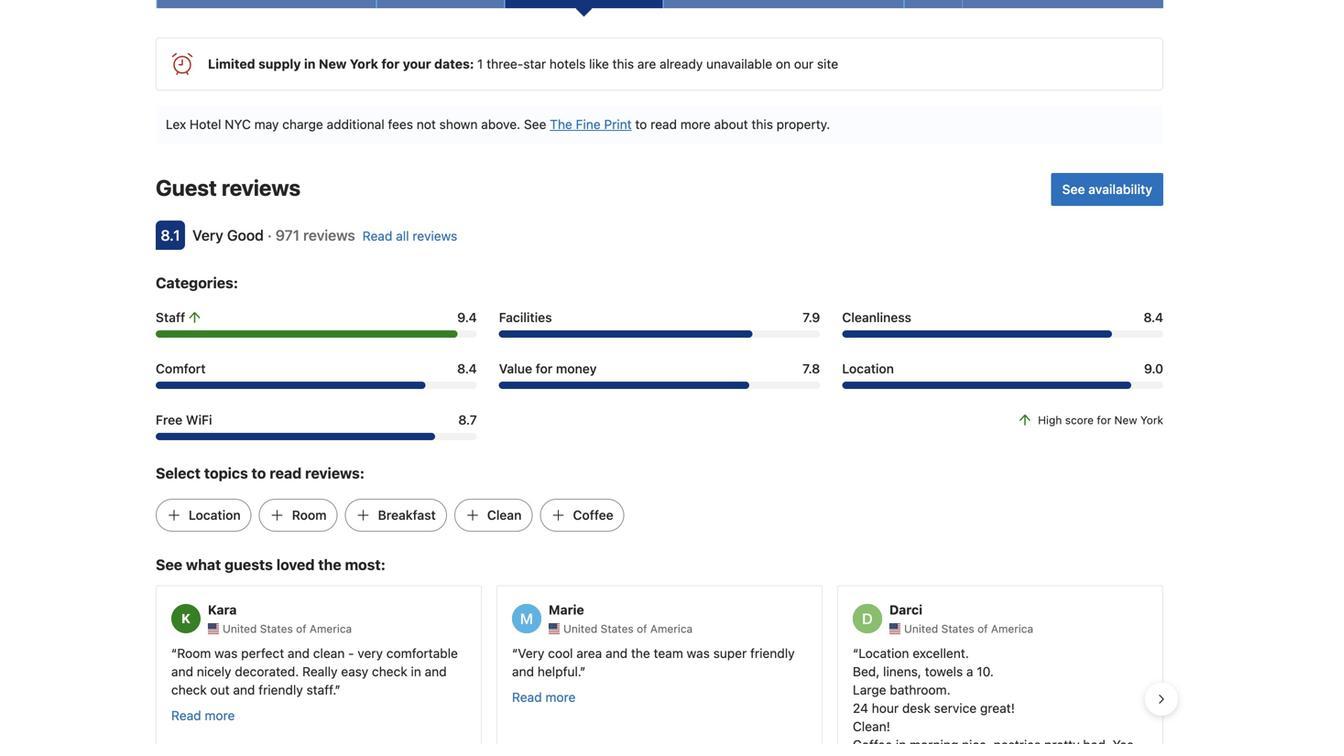 Task type: describe. For each thing, give the bounding box(es) containing it.
the
[[550, 117, 572, 132]]

971
[[276, 227, 300, 244]]

·
[[267, 227, 272, 244]]

friendly inside " very cool area and the team was super friendly and helpful.
[[750, 646, 795, 661]]

excellent.
[[913, 646, 969, 661]]

cool
[[548, 646, 573, 661]]

0 horizontal spatial coffee
[[573, 508, 614, 523]]

staff 9.4 meter
[[156, 331, 477, 338]]

facilities 7.9 meter
[[499, 331, 820, 338]]

free
[[156, 413, 183, 428]]

0 vertical spatial for
[[382, 56, 400, 71]]

value for money 7.8 meter
[[499, 382, 820, 389]]

limited supply in new york for your dates: 1 three-star hotels like this are already unavailable on our site
[[208, 56, 838, 71]]

read all reviews
[[363, 228, 457, 244]]

and left helpful.
[[512, 665, 534, 680]]

0 vertical spatial room
[[292, 508, 327, 523]]

staff.
[[307, 683, 335, 698]]

nice,
[[962, 738, 990, 745]]

location inside the " location excellent. bed, linens, towels a 10. large bathroom. 24 hour desk service great! clean! coffee in morning nice, pastries pretty bad
[[859, 646, 909, 661]]

area
[[577, 646, 602, 661]]

24
[[853, 701, 868, 716]]

see availability
[[1062, 182, 1152, 197]]

9.0
[[1144, 361, 1163, 376]]

more for comfortable
[[205, 709, 235, 724]]

free wifi 8.7 meter
[[156, 433, 477, 440]]

1 horizontal spatial this
[[752, 117, 773, 132]]

read for " room was perfect and clean - very comfortable and nicely decorated. really easy check in and check out and friendly staff.
[[171, 709, 201, 724]]

marie
[[549, 603, 584, 618]]

supply
[[258, 56, 301, 71]]

team
[[654, 646, 683, 661]]

0 horizontal spatial read
[[270, 465, 302, 482]]

not
[[417, 117, 436, 132]]

read more button for and
[[512, 689, 576, 707]]

2 horizontal spatial more
[[680, 117, 711, 132]]

united states of america for the
[[563, 623, 693, 636]]

0 horizontal spatial very
[[192, 227, 223, 244]]

additional
[[327, 117, 385, 132]]

scored 8.1 element
[[156, 221, 185, 250]]

see what guests loved the most:
[[156, 556, 386, 574]]

the fine print link
[[550, 117, 632, 132]]

cleanliness
[[842, 310, 912, 325]]

in inside the " room was perfect and clean - very comfortable and nicely decorated. really easy check in and check out and friendly staff.
[[411, 665, 421, 680]]

helpful.
[[538, 665, 580, 680]]

new for in
[[319, 56, 347, 71]]

2 horizontal spatial reviews
[[413, 228, 457, 244]]

3 united states of america from the left
[[904, 623, 1034, 636]]

" for decorated.
[[335, 683, 341, 698]]

friendly inside the " room was perfect and clean - very comfortable and nicely decorated. really easy check in and check out and friendly staff.
[[259, 683, 303, 698]]

united for darci
[[904, 623, 938, 636]]

1
[[477, 56, 483, 71]]

was inside " very cool area and the team was super friendly and helpful.
[[687, 646, 710, 661]]

united states of america image for kara
[[208, 624, 219, 635]]

reviews:
[[305, 465, 365, 482]]

hotel
[[190, 117, 221, 132]]

perfect
[[241, 646, 284, 661]]

high score for new york
[[1038, 414, 1163, 427]]

-
[[348, 646, 354, 661]]

read more for and
[[512, 690, 576, 705]]

nyc
[[225, 117, 251, 132]]

about
[[714, 117, 748, 132]]

states for perfect
[[260, 623, 293, 636]]

clean
[[313, 646, 345, 661]]

out
[[210, 683, 230, 698]]

high
[[1038, 414, 1062, 427]]

above.
[[481, 117, 520, 132]]

fine
[[576, 117, 601, 132]]

" for room was perfect and clean - very comfortable and nicely decorated. really easy check in and check out and friendly staff.
[[171, 646, 177, 661]]

very
[[358, 646, 383, 661]]

0 horizontal spatial to
[[252, 465, 266, 482]]

york for in
[[350, 56, 378, 71]]

1 horizontal spatial to
[[635, 117, 647, 132]]

limited
[[208, 56, 255, 71]]

clean!
[[853, 720, 890, 735]]

bathroom.
[[890, 683, 951, 698]]

what
[[186, 556, 221, 574]]

0 vertical spatial the
[[318, 556, 341, 574]]

are
[[637, 56, 656, 71]]

guests
[[225, 556, 273, 574]]

shown
[[439, 117, 478, 132]]

8.4 for cleanliness
[[1144, 310, 1163, 325]]

property.
[[777, 117, 830, 132]]

linens,
[[883, 665, 922, 680]]

0 horizontal spatial this
[[612, 56, 634, 71]]

your
[[403, 56, 431, 71]]

0 vertical spatial check
[[372, 665, 407, 680]]

all
[[396, 228, 409, 244]]

united for marie
[[563, 623, 598, 636]]

united states of america image
[[890, 624, 901, 635]]

3 states from the left
[[941, 623, 974, 636]]

" for helpful.
[[580, 665, 586, 680]]

good
[[227, 227, 264, 244]]

lex
[[166, 117, 186, 132]]

three-
[[487, 56, 523, 71]]

9.4
[[457, 310, 477, 325]]

0 horizontal spatial check
[[171, 683, 207, 698]]

nicely
[[197, 665, 231, 680]]

rated very good element
[[192, 227, 264, 244]]

0 vertical spatial location
[[842, 361, 894, 376]]

location 9.0 meter
[[842, 382, 1163, 389]]

value
[[499, 361, 532, 376]]

topics
[[204, 465, 248, 482]]

10.
[[977, 665, 994, 680]]

8.7
[[458, 413, 477, 428]]

may
[[254, 117, 279, 132]]



Task type: locate. For each thing, give the bounding box(es) containing it.
1 vertical spatial to
[[252, 465, 266, 482]]

1 horizontal spatial more
[[545, 690, 576, 705]]

" down really
[[335, 683, 341, 698]]

of for the
[[637, 623, 647, 636]]

lex hotel nyc may charge additional fees not shown above. see the fine print to read more about this property.
[[166, 117, 830, 132]]

location down the topics
[[189, 508, 241, 523]]

1 vertical spatial for
[[536, 361, 553, 376]]

1 horizontal spatial reviews
[[303, 227, 355, 244]]

1 vertical spatial new
[[1114, 414, 1137, 427]]

wifi
[[186, 413, 212, 428]]

read
[[363, 228, 392, 244], [512, 690, 542, 705], [171, 709, 201, 724]]

" inside the " room was perfect and clean - very comfortable and nicely decorated. really easy check in and check out and friendly staff.
[[171, 646, 177, 661]]

united states of america image down the kara
[[208, 624, 219, 635]]

new right supply
[[319, 56, 347, 71]]

see left what
[[156, 556, 182, 574]]

in down comfortable
[[411, 665, 421, 680]]

1 vertical spatial "
[[335, 683, 341, 698]]

2 horizontal spatial see
[[1062, 182, 1085, 197]]

1 horizontal spatial united
[[563, 623, 598, 636]]

read more button for nicely
[[171, 707, 235, 725]]

1 horizontal spatial read more button
[[512, 689, 576, 707]]

united
[[223, 623, 257, 636], [563, 623, 598, 636], [904, 623, 938, 636]]

2 vertical spatial in
[[896, 738, 906, 745]]

check left out
[[171, 683, 207, 698]]

8.4 left value
[[457, 361, 477, 376]]

1 horizontal spatial read
[[363, 228, 392, 244]]

1 horizontal spatial see
[[524, 117, 546, 132]]

1 horizontal spatial america
[[650, 623, 693, 636]]

2 america from the left
[[650, 623, 693, 636]]

clean
[[487, 508, 522, 523]]

print
[[604, 117, 632, 132]]

2 vertical spatial more
[[205, 709, 235, 724]]

1 vertical spatial friendly
[[259, 683, 303, 698]]

united states of america for clean
[[223, 623, 352, 636]]

of up the " room was perfect and clean - very comfortable and nicely decorated. really easy check in and check out and friendly staff.
[[296, 623, 306, 636]]

0 horizontal spatial room
[[177, 646, 211, 661]]

2 states from the left
[[601, 623, 634, 636]]

8.4 up 9.0
[[1144, 310, 1163, 325]]

read more button
[[512, 689, 576, 707], [171, 707, 235, 725]]

reviews
[[222, 175, 301, 200], [303, 227, 355, 244], [413, 228, 457, 244]]

0 vertical spatial 8.4
[[1144, 310, 1163, 325]]

a
[[966, 665, 973, 680]]

0 horizontal spatial friendly
[[259, 683, 303, 698]]

0 horizontal spatial united states of america image
[[208, 624, 219, 635]]

0 horizontal spatial read more button
[[171, 707, 235, 725]]

york left your
[[350, 56, 378, 71]]

" for very cool area and the team was super friendly and helpful.
[[512, 646, 518, 661]]

1 horizontal spatial coffee
[[853, 738, 892, 745]]

1 vertical spatial see
[[1062, 182, 1085, 197]]

0 vertical spatial this
[[612, 56, 634, 71]]

1 vertical spatial read more
[[171, 709, 235, 724]]

1 horizontal spatial united states of america image
[[549, 624, 560, 635]]

review categories element
[[156, 272, 238, 294]]

was inside the " room was perfect and clean - very comfortable and nicely decorated. really easy check in and check out and friendly staff.
[[214, 646, 238, 661]]

more left about
[[680, 117, 711, 132]]

site
[[817, 56, 838, 71]]

1 vertical spatial check
[[171, 683, 207, 698]]

"
[[580, 665, 586, 680], [335, 683, 341, 698]]

guest reviews element
[[156, 173, 1044, 202]]

friendly right super
[[750, 646, 795, 661]]

more down helpful.
[[545, 690, 576, 705]]

1 horizontal spatial read
[[651, 117, 677, 132]]

1 of from the left
[[296, 623, 306, 636]]

3 america from the left
[[991, 623, 1034, 636]]

our
[[794, 56, 814, 71]]

0 vertical spatial more
[[680, 117, 711, 132]]

states up excellent.
[[941, 623, 974, 636]]

" inside the " location excellent. bed, linens, towels a 10. large bathroom. 24 hour desk service great! clean! coffee in morning nice, pastries pretty bad
[[853, 646, 859, 661]]

morning
[[910, 738, 959, 745]]

2 horizontal spatial "
[[853, 646, 859, 661]]

breakfast
[[378, 508, 436, 523]]

1 vertical spatial this
[[752, 117, 773, 132]]

1 was from the left
[[214, 646, 238, 661]]

1 horizontal spatial friendly
[[750, 646, 795, 661]]

read more down helpful.
[[512, 690, 576, 705]]

states up area
[[601, 623, 634, 636]]

8.4
[[1144, 310, 1163, 325], [457, 361, 477, 376]]

1 horizontal spatial new
[[1114, 414, 1137, 427]]

1 horizontal spatial 8.4
[[1144, 310, 1163, 325]]

room down reviews:
[[292, 508, 327, 523]]

united states of america image
[[208, 624, 219, 635], [549, 624, 560, 635]]

see inside button
[[1062, 182, 1085, 197]]

see
[[524, 117, 546, 132], [1062, 182, 1085, 197], [156, 556, 182, 574]]

read right print at left top
[[651, 117, 677, 132]]

0 horizontal spatial york
[[350, 56, 378, 71]]

0 horizontal spatial see
[[156, 556, 182, 574]]

1 vertical spatial the
[[631, 646, 650, 661]]

united states of america image for marie
[[549, 624, 560, 635]]

2 horizontal spatial for
[[1097, 414, 1111, 427]]

8.4 for comfort
[[457, 361, 477, 376]]

7.9
[[803, 310, 820, 325]]

0 horizontal spatial states
[[260, 623, 293, 636]]

0 vertical spatial in
[[304, 56, 316, 71]]

2 horizontal spatial of
[[978, 623, 988, 636]]

1 vertical spatial coffee
[[853, 738, 892, 745]]

1 horizontal spatial was
[[687, 646, 710, 661]]

large
[[853, 683, 886, 698]]

select
[[156, 465, 201, 482]]

cleanliness 8.4 meter
[[842, 331, 1163, 338]]

0 horizontal spatial 8.4
[[457, 361, 477, 376]]

availability
[[1089, 182, 1152, 197]]

" down area
[[580, 665, 586, 680]]

select topics to read reviews:
[[156, 465, 365, 482]]

1 horizontal spatial very
[[518, 646, 545, 661]]

1 horizontal spatial "
[[580, 665, 586, 680]]

see for see what guests loved the most:
[[156, 556, 182, 574]]

united states of america image down the marie
[[549, 624, 560, 635]]

0 horizontal spatial united
[[223, 623, 257, 636]]

very right scored 8.1 element
[[192, 227, 223, 244]]

coffee
[[573, 508, 614, 523], [853, 738, 892, 745]]

more
[[680, 117, 711, 132], [545, 690, 576, 705], [205, 709, 235, 724]]

2 horizontal spatial united states of america
[[904, 623, 1034, 636]]

and right area
[[606, 646, 628, 661]]

0 horizontal spatial america
[[310, 623, 352, 636]]

2 united states of america image from the left
[[549, 624, 560, 635]]

1 horizontal spatial in
[[411, 665, 421, 680]]

2 of from the left
[[637, 623, 647, 636]]

friendly
[[750, 646, 795, 661], [259, 683, 303, 698]]

1 " from the left
[[171, 646, 177, 661]]

1 horizontal spatial york
[[1141, 414, 1163, 427]]

2 united from the left
[[563, 623, 598, 636]]

1 united from the left
[[223, 623, 257, 636]]

room inside the " room was perfect and clean - very comfortable and nicely decorated. really easy check in and check out and friendly staff.
[[177, 646, 211, 661]]

guest
[[156, 175, 217, 200]]

1 vertical spatial york
[[1141, 414, 1163, 427]]

1 horizontal spatial read more
[[512, 690, 576, 705]]

1 america from the left
[[310, 623, 352, 636]]

was right team
[[687, 646, 710, 661]]

see left the at top
[[524, 117, 546, 132]]

easy
[[341, 665, 368, 680]]

read more down out
[[171, 709, 235, 724]]

more for super
[[545, 690, 576, 705]]

fees
[[388, 117, 413, 132]]

see availability button
[[1051, 173, 1163, 206]]

most:
[[345, 556, 386, 574]]

bed,
[[853, 665, 880, 680]]

america
[[310, 623, 352, 636], [650, 623, 693, 636], [991, 623, 1034, 636]]

the left team
[[631, 646, 650, 661]]

america for team
[[650, 623, 693, 636]]

this is a carousel with rotating slides. it displays featured reviews of the property. use the next and previous buttons to navigate. region
[[141, 579, 1178, 745]]

america for -
[[310, 623, 352, 636]]

read more button down out
[[171, 707, 235, 725]]

very good · 971 reviews
[[192, 227, 355, 244]]

2 united states of america from the left
[[563, 623, 693, 636]]

0 vertical spatial new
[[319, 56, 347, 71]]

2 vertical spatial for
[[1097, 414, 1111, 427]]

" left 'perfect'
[[171, 646, 177, 661]]

unavailable
[[706, 56, 772, 71]]

united down the kara
[[223, 623, 257, 636]]

for
[[382, 56, 400, 71], [536, 361, 553, 376], [1097, 414, 1111, 427]]

super
[[713, 646, 747, 661]]

read down the nicely on the left of the page
[[171, 709, 201, 724]]

this right about
[[752, 117, 773, 132]]

" very cool area and the team was super friendly and helpful.
[[512, 646, 795, 680]]

3 united from the left
[[904, 623, 938, 636]]

read for " very cool area and the team was super friendly and helpful.
[[512, 690, 542, 705]]

categories:
[[156, 274, 238, 292]]

staff
[[156, 310, 185, 325]]

0 horizontal spatial was
[[214, 646, 238, 661]]

0 vertical spatial read
[[363, 228, 392, 244]]

towels
[[925, 665, 963, 680]]

1 horizontal spatial united states of america
[[563, 623, 693, 636]]

of up 10.
[[978, 623, 988, 636]]

0 horizontal spatial the
[[318, 556, 341, 574]]

new right 'score'
[[1114, 414, 1137, 427]]

2 " from the left
[[512, 646, 518, 661]]

united states of america up " very cool area and the team was super friendly and helpful.
[[563, 623, 693, 636]]

0 horizontal spatial "
[[171, 646, 177, 661]]

hotels
[[550, 56, 586, 71]]

america up team
[[650, 623, 693, 636]]

"
[[171, 646, 177, 661], [512, 646, 518, 661], [853, 646, 859, 661]]

" left cool
[[512, 646, 518, 661]]

friendly down decorated.
[[259, 683, 303, 698]]

2 horizontal spatial america
[[991, 623, 1034, 636]]

0 vertical spatial to
[[635, 117, 647, 132]]

" room was perfect and clean - very comfortable and nicely decorated. really easy check in and check out and friendly staff.
[[171, 646, 458, 698]]

and right out
[[233, 683, 255, 698]]

2 vertical spatial read
[[171, 709, 201, 724]]

reviews up the ·
[[222, 175, 301, 200]]

the inside " very cool area and the team was super friendly and helpful.
[[631, 646, 650, 661]]

star
[[523, 56, 546, 71]]

0 horizontal spatial reviews
[[222, 175, 301, 200]]

united down darci
[[904, 623, 938, 636]]

of for clean
[[296, 623, 306, 636]]

the right loved
[[318, 556, 341, 574]]

and up really
[[288, 646, 310, 661]]

of up " very cool area and the team was super friendly and helpful.
[[637, 623, 647, 636]]

free wifi
[[156, 413, 212, 428]]

facilities
[[499, 310, 552, 325]]

0 vertical spatial read
[[651, 117, 677, 132]]

1 horizontal spatial room
[[292, 508, 327, 523]]

america up clean
[[310, 623, 352, 636]]

" inside " very cool area and the team was super friendly and helpful.
[[512, 646, 518, 661]]

america up 10.
[[991, 623, 1034, 636]]

york for for
[[1141, 414, 1163, 427]]

in
[[304, 56, 316, 71], [411, 665, 421, 680], [896, 738, 906, 745]]

location up bed,
[[859, 646, 909, 661]]

read left all
[[363, 228, 392, 244]]

1 horizontal spatial the
[[631, 646, 650, 661]]

for left your
[[382, 56, 400, 71]]

read down helpful.
[[512, 690, 542, 705]]

2 was from the left
[[687, 646, 710, 661]]

" up bed,
[[853, 646, 859, 661]]

1 horizontal spatial check
[[372, 665, 407, 680]]

1 vertical spatial very
[[518, 646, 545, 661]]

really
[[302, 665, 338, 680]]

0 vertical spatial read more
[[512, 690, 576, 705]]

very
[[192, 227, 223, 244], [518, 646, 545, 661]]

on
[[776, 56, 791, 71]]

1 united states of america image from the left
[[208, 624, 219, 635]]

states for area
[[601, 623, 634, 636]]

check down very
[[372, 665, 407, 680]]

0 horizontal spatial "
[[335, 683, 341, 698]]

3 of from the left
[[978, 623, 988, 636]]

darci
[[890, 603, 923, 618]]

and left the nicely on the left of the page
[[171, 665, 193, 680]]

and
[[288, 646, 310, 661], [606, 646, 628, 661], [171, 665, 193, 680], [425, 665, 447, 680], [512, 665, 534, 680], [233, 683, 255, 698]]

" location excellent. bed, linens, towels a 10. large bathroom. 24 hour desk service great! clean! coffee in morning nice, pastries pretty bad
[[853, 646, 1134, 745]]

coffee inside the " location excellent. bed, linens, towels a 10. large bathroom. 24 hour desk service great! clean! coffee in morning nice, pastries pretty bad
[[853, 738, 892, 745]]

was up the nicely on the left of the page
[[214, 646, 238, 661]]

read more for nicely
[[171, 709, 235, 724]]

united states of america up 'perfect'
[[223, 623, 352, 636]]

check
[[372, 665, 407, 680], [171, 683, 207, 698]]

states up 'perfect'
[[260, 623, 293, 636]]

2 vertical spatial location
[[859, 646, 909, 661]]

united states of america
[[223, 623, 352, 636], [563, 623, 693, 636], [904, 623, 1034, 636]]

for right value
[[536, 361, 553, 376]]

see left "availability"
[[1062, 182, 1085, 197]]

loved
[[276, 556, 315, 574]]

0 horizontal spatial in
[[304, 56, 316, 71]]

score
[[1065, 414, 1094, 427]]

very left cool
[[518, 646, 545, 661]]

reviews right all
[[413, 228, 457, 244]]

comfort 8.4 meter
[[156, 382, 477, 389]]

0 vertical spatial york
[[350, 56, 378, 71]]

hour
[[872, 701, 899, 716]]

1 vertical spatial 8.4
[[457, 361, 477, 376]]

charge
[[282, 117, 323, 132]]

coffee right clean
[[573, 508, 614, 523]]

0 horizontal spatial of
[[296, 623, 306, 636]]

new for for
[[1114, 414, 1137, 427]]

reviews right 971
[[303, 227, 355, 244]]

pretty
[[1044, 738, 1080, 745]]

in left morning
[[896, 738, 906, 745]]

united states of america up excellent.
[[904, 623, 1034, 636]]

2 horizontal spatial in
[[896, 738, 906, 745]]

in inside the " location excellent. bed, linens, towels a 10. large bathroom. 24 hour desk service great! clean! coffee in morning nice, pastries pretty bad
[[896, 738, 906, 745]]

2 horizontal spatial read
[[512, 690, 542, 705]]

service
[[934, 701, 977, 716]]

and down comfortable
[[425, 665, 447, 680]]

0 horizontal spatial more
[[205, 709, 235, 724]]

1 horizontal spatial of
[[637, 623, 647, 636]]

decorated.
[[235, 665, 299, 680]]

to right print at left top
[[635, 117, 647, 132]]

1 vertical spatial location
[[189, 508, 241, 523]]

united down the marie
[[563, 623, 598, 636]]

0 vertical spatial see
[[524, 117, 546, 132]]

read more button down helpful.
[[512, 689, 576, 707]]

york down 9.0
[[1141, 414, 1163, 427]]

in right supply
[[304, 56, 316, 71]]

1 horizontal spatial states
[[601, 623, 634, 636]]

1 states from the left
[[260, 623, 293, 636]]

1 vertical spatial read
[[270, 465, 302, 482]]

see for see availability
[[1062, 182, 1085, 197]]

0 horizontal spatial new
[[319, 56, 347, 71]]

3 " from the left
[[853, 646, 859, 661]]

very inside " very cool area and the team was super friendly and helpful.
[[518, 646, 545, 661]]

york
[[350, 56, 378, 71], [1141, 414, 1163, 427]]

location down cleanliness
[[842, 361, 894, 376]]

dates:
[[434, 56, 474, 71]]

0 horizontal spatial for
[[382, 56, 400, 71]]

united for kara
[[223, 623, 257, 636]]

more down out
[[205, 709, 235, 724]]

for right 'score'
[[1097, 414, 1111, 427]]

1 vertical spatial more
[[545, 690, 576, 705]]

0 vertical spatial friendly
[[750, 646, 795, 661]]

read down free wifi 8.7 meter
[[270, 465, 302, 482]]

1 united states of america from the left
[[223, 623, 352, 636]]

room up the nicely on the left of the page
[[177, 646, 211, 661]]

desk
[[902, 701, 931, 716]]

this left are
[[612, 56, 634, 71]]

like
[[589, 56, 609, 71]]

value for money
[[499, 361, 597, 376]]

0 horizontal spatial read more
[[171, 709, 235, 724]]

2 horizontal spatial states
[[941, 623, 974, 636]]

was
[[214, 646, 238, 661], [687, 646, 710, 661]]

this
[[612, 56, 634, 71], [752, 117, 773, 132]]

coffee down the clean!
[[853, 738, 892, 745]]

already
[[660, 56, 703, 71]]

to right the topics
[[252, 465, 266, 482]]



Task type: vqa. For each thing, say whether or not it's contained in the screenshot.
these inside the Carnival deals Celebrate big while paying less with these deals
no



